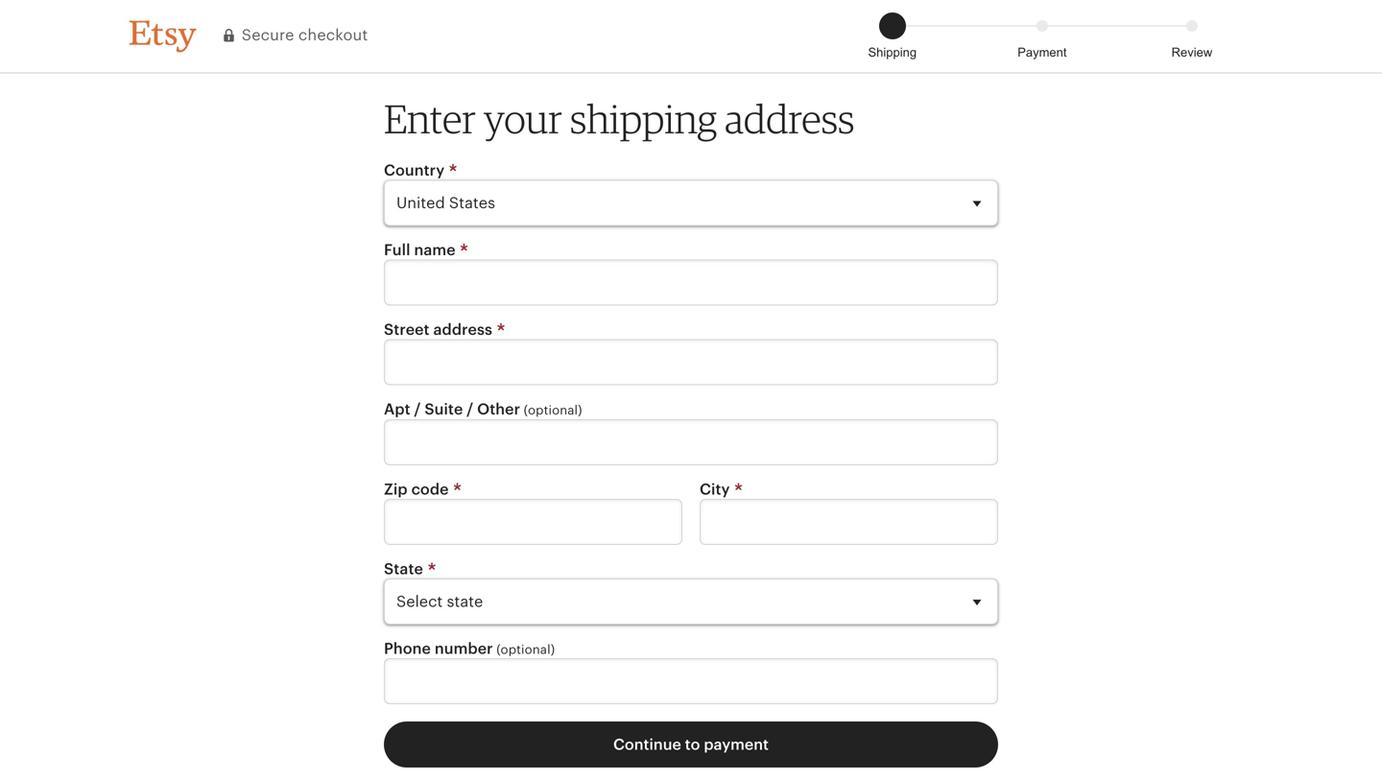 Task type: vqa. For each thing, say whether or not it's contained in the screenshot.
the payment
yes



Task type: describe. For each thing, give the bounding box(es) containing it.
street address
[[384, 321, 496, 338]]

1 vertical spatial address
[[433, 321, 492, 338]]

street
[[384, 321, 430, 338]]

review button
[[1166, 12, 1218, 61]]

code
[[411, 481, 449, 498]]

enter
[[384, 95, 476, 143]]

to
[[685, 736, 700, 753]]

checkout
[[298, 26, 368, 44]]

other
[[477, 401, 520, 418]]

state
[[384, 560, 427, 578]]

continue
[[613, 736, 681, 753]]

City text field
[[700, 499, 998, 545]]

secure
[[242, 26, 294, 44]]

1 / from the left
[[414, 401, 421, 418]]

zip
[[384, 481, 408, 498]]

full name
[[384, 242, 459, 259]]

shipping
[[868, 45, 917, 60]]

Street address text field
[[384, 339, 998, 386]]

country
[[384, 162, 448, 179]]

0 vertical spatial address
[[725, 95, 855, 143]]

payment
[[1018, 45, 1067, 60]]



Task type: locate. For each thing, give the bounding box(es) containing it.
address
[[725, 95, 855, 143], [433, 321, 492, 338]]

apt
[[384, 401, 410, 418]]

(optional) inside phone number (optional)
[[496, 642, 555, 657]]

/
[[414, 401, 421, 418], [467, 401, 473, 418]]

your
[[484, 95, 562, 143]]

0 horizontal spatial /
[[414, 401, 421, 418]]

continue to payment
[[613, 736, 769, 753]]

1 vertical spatial (optional)
[[496, 642, 555, 657]]

payment
[[704, 736, 769, 753]]

shipping button
[[862, 12, 922, 61]]

None text field
[[384, 419, 998, 465], [384, 658, 998, 705], [384, 419, 998, 465], [384, 658, 998, 705]]

review
[[1171, 45, 1212, 60]]

(optional) inside apt / suite / other (optional)
[[524, 403, 582, 418]]

(optional)
[[524, 403, 582, 418], [496, 642, 555, 657]]

apt / suite / other (optional)
[[384, 401, 582, 418]]

/ right apt
[[414, 401, 421, 418]]

city
[[700, 481, 734, 498]]

continue to payment button
[[384, 722, 998, 768]]

zip code
[[384, 481, 453, 498]]

1 horizontal spatial /
[[467, 401, 473, 418]]

enter your shipping address
[[384, 95, 855, 143]]

name
[[414, 242, 456, 259]]

suite
[[425, 401, 463, 418]]

shipping
[[570, 95, 717, 143]]

full
[[384, 242, 410, 259]]

number
[[435, 640, 493, 657]]

Zip code text field
[[384, 499, 682, 545]]

phone number (optional)
[[384, 640, 555, 657]]

0 vertical spatial (optional)
[[524, 403, 582, 418]]

0 horizontal spatial address
[[433, 321, 492, 338]]

secure checkout
[[237, 26, 368, 44]]

2 / from the left
[[467, 401, 473, 418]]

1 horizontal spatial address
[[725, 95, 855, 143]]

(optional) right other
[[524, 403, 582, 418]]

payment button
[[1012, 12, 1073, 61]]

(optional) right number
[[496, 642, 555, 657]]

Full name text field
[[384, 260, 998, 306]]

/ right suite
[[467, 401, 473, 418]]

phone
[[384, 640, 431, 657]]



